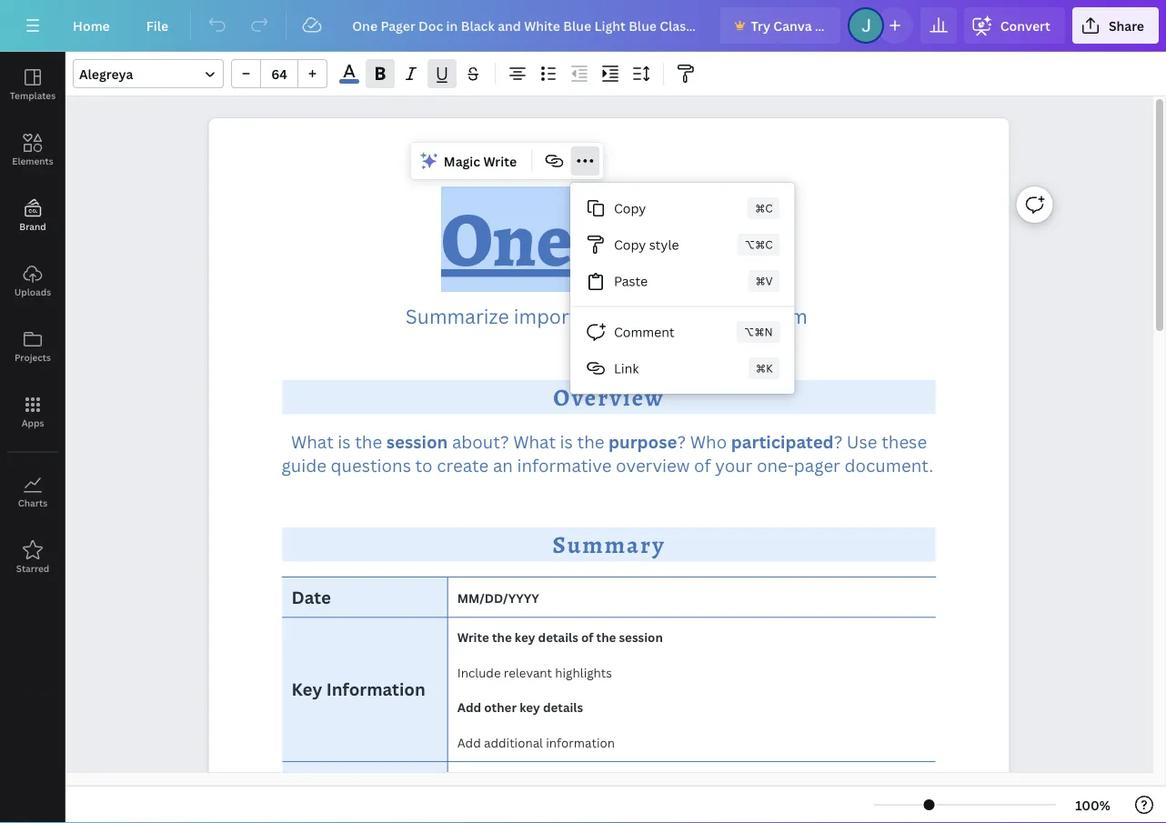 Task type: describe. For each thing, give the bounding box(es) containing it.
magic
[[444, 152, 480, 170]]

about?
[[452, 430, 509, 453]]

an
[[493, 453, 513, 477]]

details
[[613, 303, 676, 329]]

file
[[146, 17, 168, 34]]

summarize important details for your team
[[406, 303, 812, 329]]

paste
[[614, 272, 648, 290]]

1 the from the left
[[355, 430, 382, 453]]

convert button
[[964, 7, 1065, 44]]

comment
[[614, 323, 675, 341]]

copy style
[[614, 236, 679, 253]]

2 the from the left
[[577, 430, 604, 453]]

apps button
[[0, 379, 65, 445]]

copy for copy style
[[614, 236, 646, 253]]

who
[[690, 430, 727, 453]]

magic write
[[444, 152, 517, 170]]

1 ? from the left
[[677, 430, 686, 453]]

– – number field
[[267, 65, 292, 82]]

none text field containing one pager
[[209, 118, 1009, 823]]

⌥⌘n
[[744, 324, 773, 339]]

alegreya button
[[73, 59, 224, 88]]

home link
[[58, 7, 124, 44]]

alegreya
[[79, 65, 133, 82]]

file button
[[132, 7, 183, 44]]

apps
[[21, 417, 44, 429]]

team
[[760, 303, 808, 329]]

0 vertical spatial your
[[713, 303, 755, 329]]

Design title text field
[[338, 7, 713, 44]]

link
[[614, 360, 639, 377]]

brand button
[[0, 183, 65, 248]]

templates button
[[0, 52, 65, 117]]

2 what from the left
[[513, 430, 556, 453]]

write
[[483, 152, 517, 170]]

starred
[[16, 562, 49, 574]]

one
[[441, 186, 573, 292]]

#3b75c2 image
[[339, 79, 359, 84]]

projects button
[[0, 314, 65, 379]]

document.
[[845, 453, 933, 477]]

1 what from the left
[[291, 430, 334, 453]]

purpose
[[609, 430, 677, 453]]

⌘k
[[756, 361, 773, 376]]

pro
[[815, 17, 836, 34]]

share
[[1109, 17, 1144, 34]]

create
[[437, 453, 489, 477]]

uploads
[[14, 286, 51, 298]]

⌥⌘c
[[745, 237, 773, 252]]

session
[[386, 430, 448, 453]]



Task type: locate. For each thing, give the bounding box(es) containing it.
what up guide
[[291, 430, 334, 453]]

convert
[[1000, 17, 1051, 34]]

None text field
[[209, 118, 1009, 823]]

your
[[713, 303, 755, 329], [715, 453, 753, 477]]

? left use
[[834, 430, 843, 453]]

participated
[[731, 430, 834, 453]]

projects
[[15, 351, 51, 363]]

pager
[[794, 453, 840, 477]]

is up informative
[[560, 430, 573, 453]]

these
[[882, 430, 927, 453]]

0 horizontal spatial the
[[355, 430, 382, 453]]

100% button
[[1063, 790, 1122, 820]]

0 horizontal spatial what
[[291, 430, 334, 453]]

the
[[355, 430, 382, 453], [577, 430, 604, 453]]

1 horizontal spatial the
[[577, 430, 604, 453]]

0 vertical spatial copy
[[614, 200, 646, 217]]

charts button
[[0, 459, 65, 525]]

? left who
[[677, 430, 686, 453]]

use
[[847, 430, 877, 453]]

overview
[[616, 453, 690, 477]]

1 horizontal spatial is
[[560, 430, 573, 453]]

try canva pro button
[[720, 7, 840, 44]]

is
[[338, 430, 351, 453], [560, 430, 573, 453]]

informative
[[517, 453, 612, 477]]

menu containing copy
[[570, 183, 795, 394]]

home
[[73, 17, 110, 34]]

of
[[694, 453, 711, 477]]

what is the session about? what is the purpose ? who participated
[[291, 430, 834, 453]]

1 horizontal spatial what
[[513, 430, 556, 453]]

guide
[[282, 453, 326, 477]]

try
[[751, 17, 770, 34]]

style
[[649, 236, 679, 253]]

group
[[231, 59, 327, 88]]

canva
[[773, 17, 812, 34]]

important
[[514, 303, 608, 329]]

0 horizontal spatial ?
[[677, 430, 686, 453]]

the up informative
[[577, 430, 604, 453]]

2 is from the left
[[560, 430, 573, 453]]

#3b75c2 image
[[339, 79, 359, 84]]

magic write button
[[415, 146, 524, 176]]

pager
[[585, 186, 777, 292]]

your right "of"
[[715, 453, 753, 477]]

2 ? from the left
[[834, 430, 843, 453]]

copy up copy style
[[614, 200, 646, 217]]

copy for copy
[[614, 200, 646, 217]]

elements button
[[0, 117, 65, 183]]

1 copy from the top
[[614, 200, 646, 217]]

your inside ? use these guide questions to create an informative overview of your one-pager document.
[[715, 453, 753, 477]]

one pager
[[441, 186, 777, 292]]

share button
[[1072, 7, 1159, 44]]

1 vertical spatial your
[[715, 453, 753, 477]]

? use these guide questions to create an informative overview of your one-pager document.
[[282, 430, 938, 477]]

what up informative
[[513, 430, 556, 453]]

starred button
[[0, 525, 65, 590]]

menu
[[570, 183, 795, 394]]

what
[[291, 430, 334, 453], [513, 430, 556, 453]]

one-
[[757, 453, 794, 477]]

side panel tab list
[[0, 52, 65, 590]]

charts
[[18, 497, 47, 509]]

to
[[415, 453, 433, 477]]

main menu bar
[[0, 0, 1166, 52]]

1 horizontal spatial ?
[[834, 430, 843, 453]]

elements
[[12, 155, 53, 167]]

try canva pro
[[751, 17, 836, 34]]

0 horizontal spatial is
[[338, 430, 351, 453]]

your right the for
[[713, 303, 755, 329]]

is up questions
[[338, 430, 351, 453]]

questions
[[331, 453, 411, 477]]

⌘v
[[756, 273, 773, 288]]

?
[[677, 430, 686, 453], [834, 430, 843, 453]]

for
[[680, 303, 708, 329]]

100%
[[1075, 796, 1111, 814]]

1 is from the left
[[338, 430, 351, 453]]

? inside ? use these guide questions to create an informative overview of your one-pager document.
[[834, 430, 843, 453]]

2 copy from the top
[[614, 236, 646, 253]]

1 vertical spatial copy
[[614, 236, 646, 253]]

summarize
[[406, 303, 509, 329]]

copy left style
[[614, 236, 646, 253]]

copy
[[614, 200, 646, 217], [614, 236, 646, 253]]

uploads button
[[0, 248, 65, 314]]

⌘c
[[755, 201, 773, 216]]

templates
[[10, 89, 56, 101]]

the up questions
[[355, 430, 382, 453]]

brand
[[19, 220, 46, 232]]



Task type: vqa. For each thing, say whether or not it's contained in the screenshot.
Book Cover Cover
no



